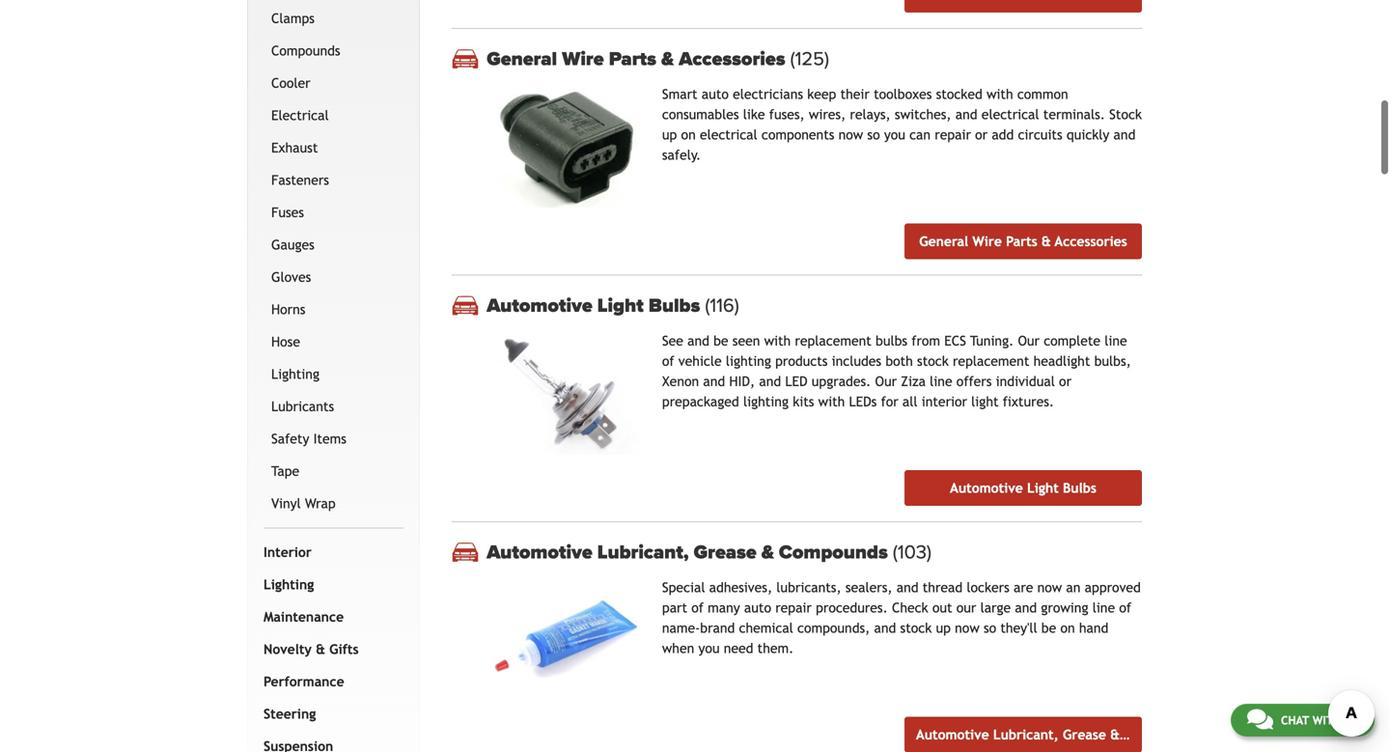 Task type: describe. For each thing, give the bounding box(es) containing it.
when
[[662, 641, 695, 656]]

vinyl wrap
[[271, 496, 336, 511]]

0 vertical spatial automotive light bulbs link
[[487, 294, 1143, 317]]

fuses
[[271, 205, 304, 220]]

hose
[[271, 334, 300, 349]]

light for bottommost automotive light bulbs 'link'
[[1028, 480, 1059, 496]]

all
[[903, 394, 918, 410]]

accessories for bottommost general wire parts & accessories link
[[1055, 234, 1128, 249]]

and up vehicle
[[688, 333, 710, 349]]

up inside smart auto electricians keep their toolboxes stocked with common consumables like fuses, wires, relays, switches, and electrical terminals. stock up on electrical components now so you can repair or add circuits quickly and safely.
[[662, 127, 677, 143]]

name-
[[662, 621, 700, 636]]

general wire parts & accessories for the top general wire parts & accessories link
[[487, 47, 791, 71]]

general for bottommost general wire parts & accessories link
[[920, 234, 969, 249]]

gauges
[[271, 237, 315, 252]]

1 vertical spatial automotive lubricant, grease & compounds link
[[905, 717, 1197, 752]]

tape link
[[268, 455, 400, 488]]

fasteners link
[[268, 164, 400, 196]]

on inside special adhesives, lubricants, sealers, and thread lockers are now an approved part of many auto repair procedures. check out our large and growing line of name-brand chemical compounds, and stock up now so they'll be on hand when you need them.
[[1061, 621, 1076, 636]]

common
[[1018, 87, 1069, 102]]

led
[[786, 374, 808, 389]]

horns
[[271, 302, 306, 317]]

individual
[[996, 374, 1055, 389]]

add
[[992, 127, 1014, 143]]

special adhesives, lubricants, sealers, and thread lockers are now an approved part of many auto repair procedures. check out our large and growing line of name-brand chemical compounds, and stock up now so they'll be on hand when you need them.
[[662, 580, 1141, 656]]

hose link
[[268, 326, 400, 358]]

growing
[[1041, 600, 1089, 616]]

1 vertical spatial line
[[930, 374, 953, 389]]

interior
[[922, 394, 968, 410]]

wire for the top general wire parts & accessories link
[[562, 47, 604, 71]]

so inside smart auto electricians keep their toolboxes stocked with common consumables like fuses, wires, relays, switches, and electrical terminals. stock up on electrical components now so you can repair or add circuits quickly and safely.
[[868, 127, 880, 143]]

2 horizontal spatial of
[[1120, 600, 1132, 616]]

out
[[933, 600, 953, 616]]

safely.
[[662, 147, 701, 163]]

need
[[724, 641, 754, 656]]

1 vertical spatial automotive light bulbs link
[[905, 470, 1143, 506]]

hid,
[[730, 374, 755, 389]]

headlight
[[1034, 354, 1091, 369]]

1 vertical spatial lighting
[[744, 394, 789, 410]]

maintenance link
[[260, 601, 400, 633]]

an
[[1067, 580, 1081, 595]]

light for topmost automotive light bulbs 'link'
[[598, 294, 644, 317]]

seen
[[733, 333, 760, 349]]

novelty & gifts link
[[260, 633, 400, 666]]

vinyl wrap link
[[268, 488, 400, 520]]

0 horizontal spatial automotive lubricant, grease & compounds
[[487, 541, 893, 564]]

for
[[881, 394, 899, 410]]

relays,
[[850, 107, 891, 122]]

general purpose subcategories element
[[264, 0, 404, 529]]

complete
[[1044, 333, 1101, 349]]

so inside special adhesives, lubricants, sealers, and thread lockers are now an approved part of many auto repair procedures. check out our large and growing line of name-brand chemical compounds, and stock up now so they'll be on hand when you need them.
[[984, 621, 997, 636]]

lockers
[[967, 580, 1010, 595]]

terminals.
[[1044, 107, 1106, 122]]

approved
[[1085, 580, 1141, 595]]

compounds inside the general purpose subcategories element
[[271, 43, 341, 58]]

0 vertical spatial automotive lubricant, grease & compounds link
[[487, 541, 1143, 564]]

special
[[662, 580, 705, 595]]

1 vertical spatial general wire parts & accessories link
[[905, 224, 1143, 259]]

lubricant, for automotive lubricant, grease & compounds 'link' to the bottom
[[994, 727, 1059, 743]]

us
[[1345, 714, 1359, 727]]

kits
[[793, 394, 815, 410]]

gloves
[[271, 269, 311, 285]]

be inside special adhesives, lubricants, sealers, and thread lockers are now an approved part of many auto repair procedures. check out our large and growing line of name-brand chemical compounds, and stock up now so they'll be on hand when you need them.
[[1042, 621, 1057, 636]]

fasteners
[[271, 172, 329, 188]]

1 vertical spatial electrical
[[700, 127, 758, 143]]

novelty & gifts
[[264, 642, 359, 657]]

light
[[972, 394, 999, 410]]

bulbs for topmost automotive light bulbs 'link'
[[649, 294, 700, 317]]

lubricants link
[[268, 390, 400, 423]]

products
[[776, 354, 828, 369]]

1 horizontal spatial grease
[[1063, 727, 1107, 743]]

fixtures.
[[1003, 394, 1055, 410]]

1 horizontal spatial our
[[1018, 333, 1040, 349]]

bulbs for bottommost automotive light bulbs 'link'
[[1063, 480, 1097, 496]]

gloves link
[[268, 261, 400, 293]]

line inside special adhesives, lubricants, sealers, and thread lockers are now an approved part of many auto repair procedures. check out our large and growing line of name-brand chemical compounds, and stock up now so they'll be on hand when you need them.
[[1093, 600, 1116, 616]]

ecs
[[945, 333, 967, 349]]

and down check
[[875, 621, 897, 636]]

vehicle
[[679, 354, 722, 369]]

0 vertical spatial lighting link
[[268, 358, 400, 390]]

many
[[708, 600, 740, 616]]

repair inside smart auto electricians keep their toolboxes stocked with common consumables like fuses, wires, relays, switches, and electrical terminals. stock up on electrical components now so you can repair or add circuits quickly and safely.
[[935, 127, 972, 143]]

tape
[[271, 463, 300, 479]]

large
[[981, 600, 1011, 616]]

1 vertical spatial compounds
[[779, 541, 888, 564]]

cooler
[[271, 75, 311, 91]]

and left led in the right of the page
[[759, 374, 781, 389]]

circuits
[[1018, 127, 1063, 143]]

interior
[[264, 545, 312, 560]]

electrical
[[271, 108, 329, 123]]

or inside smart auto electricians keep their toolboxes stocked with common consumables like fuses, wires, relays, switches, and electrical terminals. stock up on electrical components now so you can repair or add circuits quickly and safely.
[[976, 127, 988, 143]]

you inside smart auto electricians keep their toolboxes stocked with common consumables like fuses, wires, relays, switches, and electrical terminals. stock up on electrical components now so you can repair or add circuits quickly and safely.
[[884, 127, 906, 143]]

items
[[313, 431, 347, 446]]

wrap
[[305, 496, 336, 511]]

hand
[[1080, 621, 1109, 636]]

wires,
[[809, 107, 846, 122]]

general wire parts & accessories for bottommost general wire parts & accessories link
[[920, 234, 1128, 249]]

maintenance
[[264, 609, 344, 625]]

automotive light bulbs thumbnail image image
[[487, 335, 647, 455]]

0 vertical spatial line
[[1105, 333, 1128, 349]]

automotive for automotive lubricant, grease & compounds 'link' to the bottom
[[916, 727, 990, 743]]

from
[[912, 333, 941, 349]]

0 vertical spatial grease
[[694, 541, 757, 564]]

fuses link
[[268, 196, 400, 229]]

chat with us link
[[1231, 704, 1375, 737]]

general for the top general wire parts & accessories link
[[487, 47, 557, 71]]

gauges link
[[268, 229, 400, 261]]

xenon
[[662, 374, 699, 389]]

part
[[662, 600, 688, 616]]

compounds,
[[798, 621, 870, 636]]

upgrades.
[[812, 374, 871, 389]]

exhaust link
[[268, 132, 400, 164]]

switches,
[[895, 107, 952, 122]]



Task type: locate. For each thing, give the bounding box(es) containing it.
be down growing
[[1042, 621, 1057, 636]]

chemical
[[739, 621, 794, 636]]

or inside see and be seen with replacement bulbs from ecs tuning. our complete line of vehicle lighting products includes both stock replacement headlight bulbs, xenon and hid, and led upgrades. our ziza line offers individual or prepackaged lighting kits with leds for all interior light fixtures.
[[1060, 374, 1072, 389]]

1 horizontal spatial parts
[[1006, 234, 1038, 249]]

now inside smart auto electricians keep their toolboxes stocked with common consumables like fuses, wires, relays, switches, and electrical terminals. stock up on electrical components now so you can repair or add circuits quickly and safely.
[[839, 127, 864, 143]]

accessories inside general wire parts & accessories link
[[1055, 234, 1128, 249]]

and down stock in the right top of the page
[[1114, 127, 1136, 143]]

0 horizontal spatial automotive light bulbs
[[487, 294, 705, 317]]

on down growing
[[1061, 621, 1076, 636]]

can
[[910, 127, 931, 143]]

steering
[[264, 706, 316, 722]]

2 vertical spatial compounds
[[1124, 727, 1197, 743]]

up up safely.
[[662, 127, 677, 143]]

0 vertical spatial wire
[[562, 47, 604, 71]]

0 horizontal spatial compounds
[[271, 43, 341, 58]]

repair right can
[[935, 127, 972, 143]]

auto inside special adhesives, lubricants, sealers, and thread lockers are now an approved part of many auto repair procedures. check out our large and growing line of name-brand chemical compounds, and stock up now so they'll be on hand when you need them.
[[745, 600, 772, 616]]

1 vertical spatial our
[[875, 374, 897, 389]]

0 vertical spatial replacement
[[795, 333, 872, 349]]

includes
[[832, 354, 882, 369]]

tuning.
[[971, 333, 1014, 349]]

safety items
[[271, 431, 347, 446]]

parts for bottommost general wire parts & accessories link
[[1006, 234, 1038, 249]]

on inside smart auto electricians keep their toolboxes stocked with common consumables like fuses, wires, relays, switches, and electrical terminals. stock up on electrical components now so you can repair or add circuits quickly and safely.
[[681, 127, 696, 143]]

or down headlight on the top of page
[[1060, 374, 1072, 389]]

0 vertical spatial you
[[884, 127, 906, 143]]

their
[[841, 87, 870, 102]]

0 vertical spatial automotive light bulbs
[[487, 294, 705, 317]]

0 vertical spatial general wire parts & accessories link
[[487, 47, 1143, 71]]

1 horizontal spatial now
[[955, 621, 980, 636]]

horns link
[[268, 293, 400, 326]]

0 horizontal spatial replacement
[[795, 333, 872, 349]]

1 vertical spatial parts
[[1006, 234, 1038, 249]]

0 horizontal spatial be
[[714, 333, 729, 349]]

0 vertical spatial parts
[[609, 47, 657, 71]]

safety
[[271, 431, 309, 446]]

see and be seen with replacement bulbs from ecs tuning. our complete line of vehicle lighting products includes both stock replacement headlight bulbs, xenon and hid, and led upgrades. our ziza line offers individual or prepackaged lighting kits with leds for all interior light fixtures.
[[662, 333, 1132, 410]]

our
[[1018, 333, 1040, 349], [875, 374, 897, 389]]

them.
[[758, 641, 794, 656]]

stock down the from
[[918, 354, 949, 369]]

line down approved
[[1093, 600, 1116, 616]]

so down the large
[[984, 621, 997, 636]]

0 vertical spatial stock
[[918, 354, 949, 369]]

1 horizontal spatial up
[[936, 621, 951, 636]]

leds
[[849, 394, 877, 410]]

1 horizontal spatial replacement
[[953, 354, 1030, 369]]

and up "prepackaged"
[[703, 374, 725, 389]]

novelty
[[264, 642, 312, 657]]

1 horizontal spatial bulbs
[[1063, 480, 1097, 496]]

compounds
[[271, 43, 341, 58], [779, 541, 888, 564], [1124, 727, 1197, 743]]

be left seen
[[714, 333, 729, 349]]

parts inside general wire parts & accessories link
[[1006, 234, 1038, 249]]

0 vertical spatial light
[[598, 294, 644, 317]]

0 vertical spatial or
[[976, 127, 988, 143]]

1 vertical spatial you
[[699, 641, 720, 656]]

1 horizontal spatial auto
[[745, 600, 772, 616]]

of down approved
[[1120, 600, 1132, 616]]

1 vertical spatial so
[[984, 621, 997, 636]]

on
[[681, 127, 696, 143], [1061, 621, 1076, 636]]

0 vertical spatial our
[[1018, 333, 1040, 349]]

0 horizontal spatial or
[[976, 127, 988, 143]]

0 vertical spatial general
[[487, 47, 557, 71]]

0 horizontal spatial lubricant,
[[598, 541, 689, 564]]

1 vertical spatial wire
[[973, 234, 1002, 249]]

0 vertical spatial bulbs
[[649, 294, 700, 317]]

you down the "brand"
[[699, 641, 720, 656]]

up inside special adhesives, lubricants, sealers, and thread lockers are now an approved part of many auto repair procedures. check out our large and growing line of name-brand chemical compounds, and stock up now so they'll be on hand when you need them.
[[936, 621, 951, 636]]

line up bulbs,
[[1105, 333, 1128, 349]]

0 horizontal spatial now
[[839, 127, 864, 143]]

our up for
[[875, 374, 897, 389]]

with right seen
[[764, 333, 791, 349]]

1 horizontal spatial general
[[920, 234, 969, 249]]

sealers,
[[846, 580, 893, 595]]

up down out on the right of page
[[936, 621, 951, 636]]

0 horizontal spatial of
[[662, 354, 675, 369]]

lubricant, inside 'link'
[[994, 727, 1059, 743]]

lighting down seen
[[726, 354, 772, 369]]

1 vertical spatial general wire parts & accessories
[[920, 234, 1128, 249]]

automotive for topmost automotive light bulbs 'link'
[[487, 294, 593, 317]]

replacement up includes
[[795, 333, 872, 349]]

1 vertical spatial automotive light bulbs
[[950, 480, 1097, 496]]

0 vertical spatial now
[[839, 127, 864, 143]]

now left an
[[1038, 580, 1063, 595]]

accessories
[[679, 47, 786, 71], [1055, 234, 1128, 249]]

and down the are
[[1015, 600, 1037, 616]]

1 vertical spatial light
[[1028, 480, 1059, 496]]

comments image
[[1248, 708, 1274, 731]]

bulbs inside 'link'
[[1063, 480, 1097, 496]]

1 horizontal spatial repair
[[935, 127, 972, 143]]

2 vertical spatial line
[[1093, 600, 1116, 616]]

1 horizontal spatial wire
[[973, 234, 1002, 249]]

0 horizontal spatial grease
[[694, 541, 757, 564]]

automotive light bulbs
[[487, 294, 705, 317], [950, 480, 1097, 496]]

0 vertical spatial repair
[[935, 127, 972, 143]]

prepackaged
[[662, 394, 740, 410]]

adhesives,
[[710, 580, 773, 595]]

fuses,
[[769, 107, 805, 122]]

1 vertical spatial on
[[1061, 621, 1076, 636]]

with inside smart auto electricians keep their toolboxes stocked with common consumables like fuses, wires, relays, switches, and electrical terminals. stock up on electrical components now so you can repair or add circuits quickly and safely.
[[987, 87, 1014, 102]]

1 vertical spatial grease
[[1063, 727, 1107, 743]]

automotive light bulbs link down fixtures.
[[905, 470, 1143, 506]]

stocked
[[936, 87, 983, 102]]

1 horizontal spatial lubricant,
[[994, 727, 1059, 743]]

electrical up add
[[982, 107, 1040, 122]]

you left can
[[884, 127, 906, 143]]

stock inside special adhesives, lubricants, sealers, and thread lockers are now an approved part of many auto repair procedures. check out our large and growing line of name-brand chemical compounds, and stock up now so they'll be on hand when you need them.
[[901, 621, 932, 636]]

lubricant, for top automotive lubricant, grease & compounds 'link'
[[598, 541, 689, 564]]

line up interior
[[930, 374, 953, 389]]

lubricants
[[271, 399, 334, 414]]

of down see
[[662, 354, 675, 369]]

or left add
[[976, 127, 988, 143]]

thread
[[923, 580, 963, 595]]

you
[[884, 127, 906, 143], [699, 641, 720, 656]]

auto up chemical
[[745, 600, 772, 616]]

automotive light bulbs link
[[487, 294, 1143, 317], [905, 470, 1143, 506]]

safety items link
[[268, 423, 400, 455]]

see
[[662, 333, 684, 349]]

now down relays,
[[839, 127, 864, 143]]

1 vertical spatial lighting link
[[260, 569, 400, 601]]

our
[[957, 600, 977, 616]]

vinyl
[[271, 496, 301, 511]]

like
[[743, 107, 765, 122]]

with
[[987, 87, 1014, 102], [764, 333, 791, 349], [819, 394, 845, 410], [1313, 714, 1342, 727]]

0 vertical spatial up
[[662, 127, 677, 143]]

1 horizontal spatial you
[[884, 127, 906, 143]]

are
[[1014, 580, 1034, 595]]

0 horizontal spatial light
[[598, 294, 644, 317]]

of
[[662, 354, 675, 369], [692, 600, 704, 616], [1120, 600, 1132, 616]]

1 horizontal spatial be
[[1042, 621, 1057, 636]]

light inside 'link'
[[1028, 480, 1059, 496]]

replacement down tuning.
[[953, 354, 1030, 369]]

brand
[[700, 621, 735, 636]]

1 vertical spatial or
[[1060, 374, 1072, 389]]

lighting down hid,
[[744, 394, 789, 410]]

accessories for the top general wire parts & accessories link
[[679, 47, 786, 71]]

1 vertical spatial bulbs
[[1063, 480, 1097, 496]]

performance
[[264, 674, 344, 689]]

stock
[[918, 354, 949, 369], [901, 621, 932, 636]]

automotive light bulbs down fixtures.
[[950, 480, 1097, 496]]

1 horizontal spatial electrical
[[982, 107, 1040, 122]]

repair inside special adhesives, lubricants, sealers, and thread lockers are now an approved part of many auto repair procedures. check out our large and growing line of name-brand chemical compounds, and stock up now so they'll be on hand when you need them.
[[776, 600, 812, 616]]

automotive light bulbs up see
[[487, 294, 705, 317]]

0 vertical spatial automotive lubricant, grease & compounds
[[487, 541, 893, 564]]

1 vertical spatial repair
[[776, 600, 812, 616]]

0 vertical spatial on
[[681, 127, 696, 143]]

on up safely.
[[681, 127, 696, 143]]

with right stocked
[[987, 87, 1014, 102]]

2 vertical spatial now
[[955, 621, 980, 636]]

you inside special adhesives, lubricants, sealers, and thread lockers are now an approved part of many auto repair procedures. check out our large and growing line of name-brand chemical compounds, and stock up now so they'll be on hand when you need them.
[[699, 641, 720, 656]]

1 horizontal spatial on
[[1061, 621, 1076, 636]]

automotive lubricant, grease & compounds thumbnail image image
[[487, 581, 647, 702]]

automotive
[[487, 294, 593, 317], [950, 480, 1023, 496], [487, 541, 593, 564], [916, 727, 990, 743]]

our right tuning.
[[1018, 333, 1040, 349]]

automotive for top automotive lubricant, grease & compounds 'link'
[[487, 541, 593, 564]]

2 horizontal spatial compounds
[[1124, 727, 1197, 743]]

and up check
[[897, 580, 919, 595]]

1 horizontal spatial or
[[1060, 374, 1072, 389]]

exhaust
[[271, 140, 318, 155]]

2 horizontal spatial now
[[1038, 580, 1063, 595]]

automotive lubricant, grease & compounds
[[487, 541, 893, 564], [916, 727, 1197, 743]]

automotive light bulbs link up products
[[487, 294, 1143, 317]]

1 horizontal spatial accessories
[[1055, 234, 1128, 249]]

1 vertical spatial be
[[1042, 621, 1057, 636]]

automotive light bulbs inside 'link'
[[950, 480, 1097, 496]]

1 vertical spatial now
[[1038, 580, 1063, 595]]

1 horizontal spatial so
[[984, 621, 997, 636]]

electrical down like on the top
[[700, 127, 758, 143]]

bulbs,
[[1095, 354, 1132, 369]]

0 horizontal spatial auto
[[702, 87, 729, 102]]

automotive light bulbs for topmost automotive light bulbs 'link'
[[487, 294, 705, 317]]

electricians
[[733, 87, 804, 102]]

1 horizontal spatial general wire parts & accessories
[[920, 234, 1128, 249]]

0 horizontal spatial bulbs
[[649, 294, 700, 317]]

clamps
[[271, 10, 315, 26]]

1 vertical spatial auto
[[745, 600, 772, 616]]

1 vertical spatial lubricant,
[[994, 727, 1059, 743]]

stock inside see and be seen with replacement bulbs from ecs tuning. our complete line of vehicle lighting products includes both stock replacement headlight bulbs, xenon and hid, and led upgrades. our ziza line offers individual or prepackaged lighting kits with leds for all interior light fixtures.
[[918, 354, 949, 369]]

so down relays,
[[868, 127, 880, 143]]

lighting
[[726, 354, 772, 369], [744, 394, 789, 410]]

grease
[[694, 541, 757, 564], [1063, 727, 1107, 743]]

stock down check
[[901, 621, 932, 636]]

lubricants,
[[777, 580, 842, 595]]

steering link
[[260, 698, 400, 730]]

be inside see and be seen with replacement bulbs from ecs tuning. our complete line of vehicle lighting products includes both stock replacement headlight bulbs, xenon and hid, and led upgrades. our ziza line offers individual or prepackaged lighting kits with leds for all interior light fixtures.
[[714, 333, 729, 349]]

now
[[839, 127, 864, 143], [1038, 580, 1063, 595], [955, 621, 980, 636]]

electrical
[[982, 107, 1040, 122], [700, 127, 758, 143]]

0 vertical spatial lighting
[[726, 354, 772, 369]]

0 horizontal spatial general
[[487, 47, 557, 71]]

1 vertical spatial lighting
[[264, 577, 314, 592]]

1 vertical spatial automotive lubricant, grease & compounds
[[916, 727, 1197, 743]]

wire for bottommost general wire parts & accessories link
[[973, 234, 1002, 249]]

electrical link
[[268, 99, 400, 132]]

or
[[976, 127, 988, 143], [1060, 374, 1072, 389]]

0 horizontal spatial our
[[875, 374, 897, 389]]

lighting for the bottom lighting link
[[264, 577, 314, 592]]

1 vertical spatial accessories
[[1055, 234, 1128, 249]]

and down stocked
[[956, 107, 978, 122]]

0 vertical spatial so
[[868, 127, 880, 143]]

of right part
[[692, 600, 704, 616]]

0 horizontal spatial repair
[[776, 600, 812, 616]]

auto up consumables
[[702, 87, 729, 102]]

auto inside smart auto electricians keep their toolboxes stocked with common consumables like fuses, wires, relays, switches, and electrical terminals. stock up on electrical components now so you can repair or add circuits quickly and safely.
[[702, 87, 729, 102]]

repair down lubricants,
[[776, 600, 812, 616]]

0 horizontal spatial general wire parts & accessories
[[487, 47, 791, 71]]

0 vertical spatial accessories
[[679, 47, 786, 71]]

performance link
[[260, 666, 400, 698]]

both
[[886, 354, 913, 369]]

lighting down interior
[[264, 577, 314, 592]]

smart auto electricians keep their toolboxes stocked with common consumables like fuses, wires, relays, switches, and electrical terminals. stock up on electrical components now so you can repair or add circuits quickly and safely.
[[662, 87, 1142, 163]]

automotive for bottommost automotive light bulbs 'link'
[[950, 480, 1023, 496]]

lighting up lubricants
[[271, 366, 320, 382]]

1 horizontal spatial automotive lubricant, grease & compounds
[[916, 727, 1197, 743]]

chat with us
[[1281, 714, 1359, 727]]

0 horizontal spatial wire
[[562, 47, 604, 71]]

offers
[[957, 374, 992, 389]]

lighting for top lighting link
[[271, 366, 320, 382]]

lighting
[[271, 366, 320, 382], [264, 577, 314, 592]]

1 horizontal spatial compounds
[[779, 541, 888, 564]]

0 vertical spatial lighting
[[271, 366, 320, 382]]

lighting link up maintenance
[[260, 569, 400, 601]]

up
[[662, 127, 677, 143], [936, 621, 951, 636]]

chat
[[1281, 714, 1310, 727]]

with left 'us'
[[1313, 714, 1342, 727]]

lighting inside the general purpose subcategories element
[[271, 366, 320, 382]]

lubricant,
[[598, 541, 689, 564], [994, 727, 1059, 743]]

ziza
[[901, 374, 926, 389]]

0 horizontal spatial you
[[699, 641, 720, 656]]

interior link
[[260, 536, 400, 569]]

quickly
[[1067, 127, 1110, 143]]

lighting link up lubricants
[[268, 358, 400, 390]]

procedures.
[[816, 600, 888, 616]]

1 vertical spatial stock
[[901, 621, 932, 636]]

0 vertical spatial general wire parts & accessories
[[487, 47, 791, 71]]

now down our
[[955, 621, 980, 636]]

0 vertical spatial compounds
[[271, 43, 341, 58]]

1 horizontal spatial light
[[1028, 480, 1059, 496]]

components
[[762, 127, 835, 143]]

with down upgrades.
[[819, 394, 845, 410]]

parts for the top general wire parts & accessories link
[[609, 47, 657, 71]]

1 horizontal spatial of
[[692, 600, 704, 616]]

replacement
[[795, 333, 872, 349], [953, 354, 1030, 369]]

general wire parts & accessories thumbnail image image
[[487, 88, 647, 208]]

automotive light bulbs for bottommost automotive light bulbs 'link'
[[950, 480, 1097, 496]]

of inside see and be seen with replacement bulbs from ecs tuning. our complete line of vehicle lighting products includes both stock replacement headlight bulbs, xenon and hid, and led upgrades. our ziza line offers individual or prepackaged lighting kits with leds for all interior light fixtures.
[[662, 354, 675, 369]]

they'll
[[1001, 621, 1038, 636]]

0 horizontal spatial electrical
[[700, 127, 758, 143]]

line
[[1105, 333, 1128, 349], [930, 374, 953, 389], [1093, 600, 1116, 616]]



Task type: vqa. For each thing, say whether or not it's contained in the screenshot.
phone icon
no



